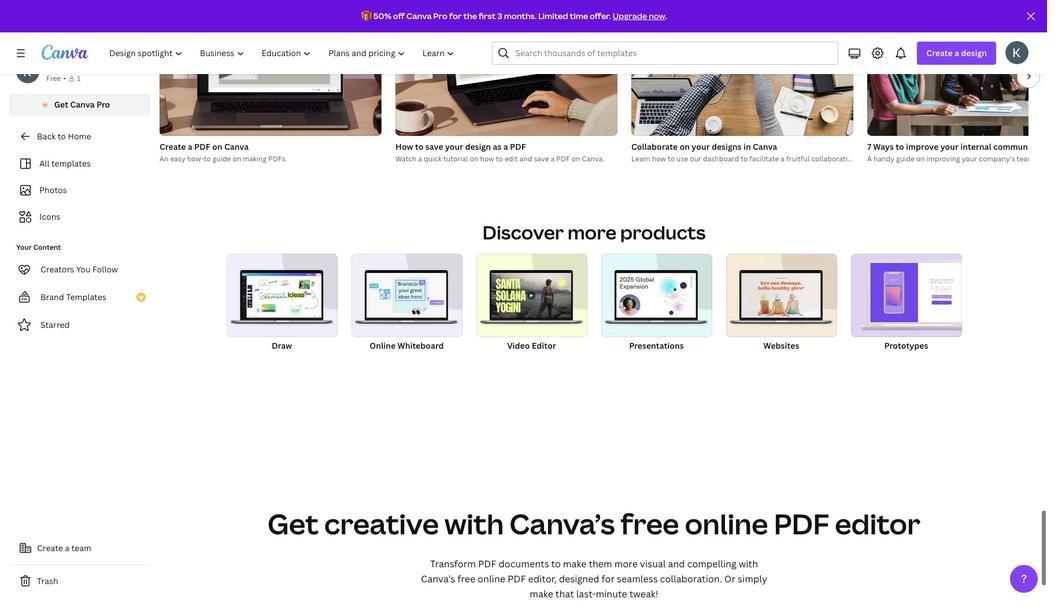 Task type: vqa. For each thing, say whether or not it's contained in the screenshot.
How to save your design as a PDF image
yes



Task type: describe. For each thing, give the bounding box(es) containing it.
collaboration. inside "collaborate on your designs in canva learn how to use our dashboard to facilitate a fruitful collaboration."
[[812, 154, 858, 163]]

7 ways to improve your internal communications image
[[868, 0, 1047, 136]]

🎁
[[362, 10, 372, 21]]

first
[[479, 10, 496, 21]]

use
[[677, 154, 688, 163]]

making
[[243, 154, 267, 163]]

canva right off
[[407, 10, 432, 21]]

pdf inside create a pdf on canva an easy how-to guide on making pdfs.
[[194, 141, 210, 152]]

how to save your design as a pdf link
[[396, 140, 618, 153]]

1
[[77, 73, 81, 83]]

to right back
[[58, 131, 66, 142]]

0 vertical spatial online
[[685, 505, 768, 542]]

icons
[[39, 211, 60, 222]]

kendall parks image
[[1006, 41, 1029, 64]]

1 horizontal spatial save
[[534, 154, 549, 163]]

com
[[1036, 154, 1047, 163]]

or
[[725, 572, 736, 585]]

trash link
[[9, 570, 150, 593]]

creators
[[40, 264, 74, 275]]

3
[[498, 10, 502, 21]]

quick
[[424, 154, 442, 163]]

7
[[868, 141, 872, 152]]

internal
[[961, 141, 992, 152]]

how
[[396, 141, 413, 152]]

as
[[493, 141, 502, 152]]

for inside transform pdf documents to make them more visual and compelling with canva's free online pdf editor, designed for seamless collaboration. or simply make that last-minute tweak!
[[602, 572, 615, 585]]

an
[[160, 154, 169, 163]]

🎁 50% off canva pro for the first 3 months. limited time offer. upgrade now .
[[362, 10, 667, 21]]

your up improving
[[941, 141, 959, 152]]

video
[[507, 340, 530, 351]]

your inside "collaborate on your designs in canva learn how to use our dashboard to facilitate a fruitful collaboration."
[[692, 141, 710, 152]]

a inside button
[[65, 542, 69, 553]]

1 vertical spatial make
[[530, 587, 553, 600]]

collaborate on your designs in canva learn how to use our dashboard to facilitate a fruitful collaboration.
[[632, 141, 858, 163]]

0 vertical spatial free
[[621, 505, 679, 542]]

communicatio
[[994, 141, 1047, 152]]

icons link
[[16, 206, 143, 228]]

trash
[[37, 575, 58, 586]]

learn
[[632, 154, 651, 163]]

get creative with canva's free online pdf editor
[[268, 505, 921, 542]]

home
[[68, 131, 91, 142]]

seamless
[[617, 572, 658, 585]]

create a team
[[37, 542, 91, 553]]

designed
[[559, 572, 600, 585]]

templates
[[51, 158, 91, 169]]

•
[[63, 73, 66, 83]]

your content
[[16, 242, 61, 252]]

and inside transform pdf documents to make them more visual and compelling with canva's free online pdf editor, designed for seamless collaboration. or simply make that last-minute tweak!
[[668, 557, 685, 570]]

draw image
[[226, 254, 337, 337]]

prototypes
[[885, 340, 928, 351]]

brand templates link
[[9, 286, 150, 309]]

upgrade now button
[[613, 10, 665, 21]]

7 ways to improve your internal communicatio link
[[868, 140, 1047, 153]]

documents
[[499, 557, 549, 570]]

your inside how to save your design as a pdf watch a quick tutorial on how to edit and save a pdf on canva.
[[445, 141, 463, 152]]

a inside dropdown button
[[955, 47, 959, 58]]

you
[[76, 264, 91, 275]]

your
[[16, 242, 32, 252]]

collaboration. inside transform pdf documents to make them more visual and compelling with canva's free online pdf editor, designed for seamless collaboration. or simply make that last-minute tweak!
[[660, 572, 722, 585]]

how-
[[187, 154, 204, 163]]

facilitate
[[750, 154, 779, 163]]

offer.
[[590, 10, 611, 21]]

to inside transform pdf documents to make them more visual and compelling with canva's free online pdf editor, designed for seamless collaboration. or simply make that last-minute tweak!
[[551, 557, 561, 570]]

templates
[[66, 291, 106, 302]]

create a design button
[[917, 42, 996, 65]]

guide for on
[[213, 154, 231, 163]]

how to save your design as a pdf image
[[396, 0, 618, 136]]

to right how
[[415, 141, 424, 152]]

handy
[[874, 154, 895, 163]]

websites
[[764, 340, 799, 351]]

whiteboard
[[398, 340, 444, 351]]

off
[[393, 10, 405, 21]]

on inside "collaborate on your designs in canva learn how to use our dashboard to facilitate a fruitful collaboration."
[[680, 141, 690, 152]]

websites link
[[726, 254, 837, 364]]

tutorial
[[444, 154, 468, 163]]

online
[[370, 340, 396, 351]]

that
[[556, 587, 574, 600]]

online whiteboard image
[[351, 254, 462, 337]]

how inside "collaborate on your designs in canva learn how to use our dashboard to facilitate a fruitful collaboration."
[[652, 154, 666, 163]]

canva's inside transform pdf documents to make them more visual and compelling with canva's free online pdf editor, designed for seamless collaboration. or simply make that last-minute tweak!
[[421, 572, 455, 585]]

all
[[39, 158, 49, 169]]

team inside 7 ways to improve your internal communicatio a handy guide on improving your company's team com
[[1017, 154, 1034, 163]]

0 horizontal spatial save
[[425, 141, 443, 152]]

create a team button
[[9, 537, 150, 560]]

create for create a design
[[927, 47, 953, 58]]

canva inside "collaborate on your designs in canva learn how to use our dashboard to facilitate a fruitful collaboration."
[[753, 141, 777, 152]]

back
[[37, 131, 56, 142]]

content
[[33, 242, 61, 252]]

prototypes link
[[851, 254, 962, 364]]

online inside transform pdf documents to make them more visual and compelling with canva's free online pdf editor, designed for seamless collaboration. or simply make that last-minute tweak!
[[478, 572, 505, 585]]

collaborate
[[632, 141, 678, 152]]

transform pdf documents to make them more visual and compelling with canva's free online pdf editor, designed for seamless collaboration. or simply make that last-minute tweak!
[[421, 557, 767, 600]]

starred
[[40, 319, 70, 330]]

create a pdf on canva image
[[160, 0, 382, 136]]



Task type: locate. For each thing, give the bounding box(es) containing it.
2 how from the left
[[652, 154, 666, 163]]

collaboration. down compelling
[[660, 572, 722, 585]]

how inside how to save your design as a pdf watch a quick tutorial on how to edit and save a pdf on canva.
[[480, 154, 494, 163]]

presentations
[[629, 340, 684, 351]]

1 horizontal spatial collaboration.
[[812, 154, 858, 163]]

guide for improve
[[896, 154, 915, 163]]

1 vertical spatial canva's
[[421, 572, 455, 585]]

make down editor,
[[530, 587, 553, 600]]

0 horizontal spatial get
[[54, 99, 68, 110]]

0 horizontal spatial online
[[478, 572, 505, 585]]

personal
[[46, 61, 81, 72]]

0 vertical spatial create
[[927, 47, 953, 58]]

to inside 7 ways to improve your internal communicatio a handy guide on improving your company's team com
[[896, 141, 904, 152]]

0 horizontal spatial pro
[[97, 99, 110, 110]]

video editor link
[[476, 254, 587, 364]]

0 horizontal spatial collaboration.
[[660, 572, 722, 585]]

free
[[46, 73, 61, 83]]

last-
[[576, 587, 596, 600]]

editor
[[532, 340, 556, 351]]

for
[[449, 10, 462, 21], [602, 572, 615, 585]]

tweak!
[[630, 587, 659, 600]]

visual
[[640, 557, 666, 570]]

0 horizontal spatial team
[[71, 542, 91, 553]]

design left the as
[[465, 141, 491, 152]]

your
[[445, 141, 463, 152], [692, 141, 710, 152], [941, 141, 959, 152], [962, 154, 977, 163]]

follow
[[93, 264, 118, 275]]

7 ways to improve your internal communicatio a handy guide on improving your company's team com
[[868, 141, 1047, 163]]

watch
[[396, 154, 417, 163]]

1 horizontal spatial create
[[160, 141, 186, 152]]

get for get canva pro
[[54, 99, 68, 110]]

edit
[[505, 154, 518, 163]]

starred link
[[9, 313, 150, 337]]

create for create a team
[[37, 542, 63, 553]]

create inside dropdown button
[[927, 47, 953, 58]]

pro left the the
[[433, 10, 448, 21]]

to inside create a pdf on canva an easy how-to guide on making pdfs.
[[204, 154, 211, 163]]

create a pdf on canva link
[[160, 140, 382, 153]]

back to home link
[[9, 125, 150, 148]]

to right the easy
[[204, 154, 211, 163]]

pro inside button
[[97, 99, 110, 110]]

canva down "1"
[[70, 99, 95, 110]]

online
[[685, 505, 768, 542], [478, 572, 505, 585]]

2 guide from the left
[[896, 154, 915, 163]]

with
[[445, 505, 504, 542], [739, 557, 758, 570]]

free down transform
[[458, 572, 476, 585]]

get for get creative with canva's free online pdf editor
[[268, 505, 319, 542]]

how down the as
[[480, 154, 494, 163]]

prototypes image
[[851, 254, 962, 337]]

1 horizontal spatial pro
[[433, 10, 448, 21]]

create inside create a pdf on canva an easy how-to guide on making pdfs.
[[160, 141, 186, 152]]

canva's up them
[[510, 505, 615, 542]]

1 vertical spatial create
[[160, 141, 186, 152]]

discover
[[483, 219, 564, 244]]

1 vertical spatial and
[[668, 557, 685, 570]]

for up minute at right
[[602, 572, 615, 585]]

free up the 'visual'
[[621, 505, 679, 542]]

0 vertical spatial with
[[445, 505, 504, 542]]

0 vertical spatial canva's
[[510, 505, 615, 542]]

design inside how to save your design as a pdf watch a quick tutorial on how to edit and save a pdf on canva.
[[465, 141, 491, 152]]

canva inside button
[[70, 99, 95, 110]]

1 vertical spatial get
[[268, 505, 319, 542]]

0 vertical spatial design
[[961, 47, 987, 58]]

1 horizontal spatial team
[[1017, 154, 1034, 163]]

Search search field
[[516, 42, 831, 64]]

2 horizontal spatial create
[[927, 47, 953, 58]]

1 horizontal spatial online
[[685, 505, 768, 542]]

to down "collaborate on your designs in canva" link
[[741, 154, 748, 163]]

designs
[[712, 141, 742, 152]]

draw link
[[226, 254, 337, 364]]

upgrade
[[613, 10, 647, 21]]

discover more products
[[483, 219, 706, 244]]

0 vertical spatial more
[[568, 219, 617, 244]]

your down internal
[[962, 154, 977, 163]]

canva up making on the top left of page
[[224, 141, 249, 152]]

to
[[58, 131, 66, 142], [415, 141, 424, 152], [896, 141, 904, 152], [204, 154, 211, 163], [496, 154, 503, 163], [668, 154, 675, 163], [741, 154, 748, 163], [551, 557, 561, 570]]

on inside 7 ways to improve your internal communicatio a handy guide on improving your company's team com
[[917, 154, 925, 163]]

online whiteboard link
[[351, 254, 462, 364]]

free
[[621, 505, 679, 542], [458, 572, 476, 585]]

0 vertical spatial for
[[449, 10, 462, 21]]

1 horizontal spatial canva's
[[510, 505, 615, 542]]

collaborate on your designs in canva image
[[632, 0, 854, 136]]

0 vertical spatial make
[[563, 557, 587, 570]]

0 vertical spatial get
[[54, 99, 68, 110]]

your up tutorial
[[445, 141, 463, 152]]

0 horizontal spatial with
[[445, 505, 504, 542]]

create for create a pdf on canva an easy how-to guide on making pdfs.
[[160, 141, 186, 152]]

a inside create a pdf on canva an easy how-to guide on making pdfs.
[[188, 141, 192, 152]]

now
[[649, 10, 665, 21]]

1 vertical spatial for
[[602, 572, 615, 585]]

websites image
[[726, 254, 837, 337]]

with inside transform pdf documents to make them more visual and compelling with canva's free online pdf editor, designed for seamless collaboration. or simply make that last-minute tweak!
[[739, 557, 758, 570]]

products
[[620, 219, 706, 244]]

0 horizontal spatial and
[[520, 154, 532, 163]]

company's
[[979, 154, 1015, 163]]

with up transform
[[445, 505, 504, 542]]

1 horizontal spatial free
[[621, 505, 679, 542]]

design
[[961, 47, 987, 58], [465, 141, 491, 152]]

1 horizontal spatial design
[[961, 47, 987, 58]]

to up editor,
[[551, 557, 561, 570]]

online down documents
[[478, 572, 505, 585]]

more inside transform pdf documents to make them more visual and compelling with canva's free online pdf editor, designed for seamless collaboration. or simply make that last-minute tweak!
[[615, 557, 638, 570]]

0 vertical spatial team
[[1017, 154, 1034, 163]]

design left 'kendall parks' icon
[[961, 47, 987, 58]]

photos
[[39, 184, 67, 195]]

1 horizontal spatial with
[[739, 557, 758, 570]]

create a pdf on canva an easy how-to guide on making pdfs.
[[160, 141, 287, 163]]

1 vertical spatial pro
[[97, 99, 110, 110]]

improving
[[927, 154, 960, 163]]

simply
[[738, 572, 767, 585]]

1 vertical spatial more
[[615, 557, 638, 570]]

creative
[[324, 505, 439, 542]]

video editor
[[507, 340, 556, 351]]

draw
[[272, 340, 292, 351]]

1 horizontal spatial for
[[602, 572, 615, 585]]

months.
[[504, 10, 537, 21]]

transform
[[430, 557, 476, 570]]

collaboration. left 'a'
[[812, 154, 858, 163]]

improve
[[906, 141, 939, 152]]

0 horizontal spatial design
[[465, 141, 491, 152]]

None search field
[[492, 42, 839, 65]]

1 horizontal spatial make
[[563, 557, 587, 570]]

collaborate on your designs in canva link
[[632, 140, 854, 153]]

video editor image
[[476, 254, 587, 337]]

collaboration.
[[812, 154, 858, 163], [660, 572, 722, 585]]

1 horizontal spatial guide
[[896, 154, 915, 163]]

easy
[[170, 154, 185, 163]]

how down the collaborate
[[652, 154, 666, 163]]

a
[[868, 154, 872, 163]]

your up our
[[692, 141, 710, 152]]

in
[[744, 141, 751, 152]]

save up quick
[[425, 141, 443, 152]]

them
[[589, 557, 612, 570]]

1 vertical spatial free
[[458, 572, 476, 585]]

get inside get canva pro button
[[54, 99, 68, 110]]

editor,
[[528, 572, 557, 585]]

online up compelling
[[685, 505, 768, 542]]

time
[[570, 10, 588, 21]]

for left the the
[[449, 10, 462, 21]]

with up simply
[[739, 557, 758, 570]]

our
[[690, 154, 702, 163]]

make up designed
[[563, 557, 587, 570]]

guide down "improve"
[[896, 154, 915, 163]]

create inside button
[[37, 542, 63, 553]]

fruitful
[[787, 154, 810, 163]]

team up the trash link
[[71, 542, 91, 553]]

0 vertical spatial pro
[[433, 10, 448, 21]]

0 horizontal spatial guide
[[213, 154, 231, 163]]

how to save your design as a pdf watch a quick tutorial on how to edit and save a pdf on canva.
[[396, 141, 605, 163]]

1 vertical spatial with
[[739, 557, 758, 570]]

0 horizontal spatial free
[[458, 572, 476, 585]]

pdfs.
[[268, 154, 287, 163]]

presentations image
[[601, 254, 712, 337]]

make
[[563, 557, 587, 570], [530, 587, 553, 600]]

1 vertical spatial collaboration.
[[660, 572, 722, 585]]

to left edit
[[496, 154, 503, 163]]

1 horizontal spatial how
[[652, 154, 666, 163]]

save right edit
[[534, 154, 549, 163]]

canva's down transform
[[421, 572, 455, 585]]

guide
[[213, 154, 231, 163], [896, 154, 915, 163]]

to left use
[[668, 154, 675, 163]]

0 horizontal spatial make
[[530, 587, 553, 600]]

0 horizontal spatial canva's
[[421, 572, 455, 585]]

0 horizontal spatial how
[[480, 154, 494, 163]]

guide inside 7 ways to improve your internal communicatio a handy guide on improving your company's team com
[[896, 154, 915, 163]]

guide inside create a pdf on canva an easy how-to guide on making pdfs.
[[213, 154, 231, 163]]

create a design
[[927, 47, 987, 58]]

1 guide from the left
[[213, 154, 231, 163]]

canva's
[[510, 505, 615, 542], [421, 572, 455, 585]]

1 horizontal spatial get
[[268, 505, 319, 542]]

1 vertical spatial save
[[534, 154, 549, 163]]

a inside "collaborate on your designs in canva learn how to use our dashboard to facilitate a fruitful collaboration."
[[781, 154, 785, 163]]

presentations link
[[601, 254, 712, 364]]

0 vertical spatial collaboration.
[[812, 154, 858, 163]]

0 horizontal spatial create
[[37, 542, 63, 553]]

0 horizontal spatial for
[[449, 10, 462, 21]]

and right edit
[[520, 154, 532, 163]]

create
[[927, 47, 953, 58], [160, 141, 186, 152], [37, 542, 63, 553]]

0 vertical spatial save
[[425, 141, 443, 152]]

1 vertical spatial team
[[71, 542, 91, 553]]

canva inside create a pdf on canva an easy how-to guide on making pdfs.
[[224, 141, 249, 152]]

creators you follow
[[40, 264, 118, 275]]

team down communicatio
[[1017, 154, 1034, 163]]

0 vertical spatial and
[[520, 154, 532, 163]]

1 horizontal spatial and
[[668, 557, 685, 570]]

guide right how-
[[213, 154, 231, 163]]

pro
[[433, 10, 448, 21], [97, 99, 110, 110]]

canva up facilitate at the right top of the page
[[753, 141, 777, 152]]

top level navigation element
[[102, 42, 465, 65]]

pro up back to home link
[[97, 99, 110, 110]]

1 how from the left
[[480, 154, 494, 163]]

get canva pro button
[[9, 94, 150, 116]]

minute
[[596, 587, 627, 600]]

to right ways
[[896, 141, 904, 152]]

all templates
[[39, 158, 91, 169]]

free •
[[46, 73, 66, 83]]

save
[[425, 141, 443, 152], [534, 154, 549, 163]]

1 vertical spatial online
[[478, 572, 505, 585]]

and inside how to save your design as a pdf watch a quick tutorial on how to edit and save a pdf on canva.
[[520, 154, 532, 163]]

get canva pro
[[54, 99, 110, 110]]

2 vertical spatial create
[[37, 542, 63, 553]]

all templates link
[[16, 153, 143, 175]]

photos link
[[16, 179, 143, 201]]

1 vertical spatial design
[[465, 141, 491, 152]]

team
[[1017, 154, 1034, 163], [71, 542, 91, 553]]

design inside dropdown button
[[961, 47, 987, 58]]

the
[[464, 10, 477, 21]]

50%
[[374, 10, 391, 21]]

team inside button
[[71, 542, 91, 553]]

brand templates
[[40, 291, 106, 302]]

ways
[[874, 141, 894, 152]]

free inside transform pdf documents to make them more visual and compelling with canva's free online pdf editor, designed for seamless collaboration. or simply make that last-minute tweak!
[[458, 572, 476, 585]]

and right the 'visual'
[[668, 557, 685, 570]]

brand
[[40, 291, 64, 302]]



